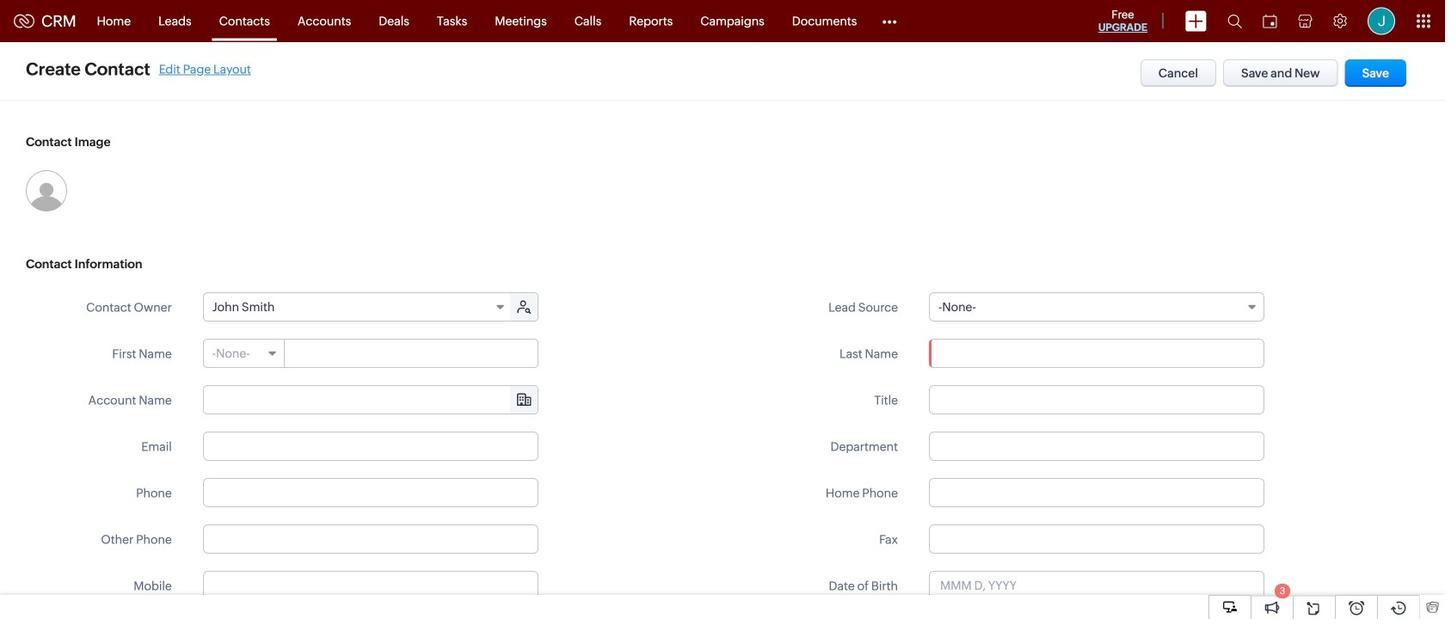 Task type: describe. For each thing, give the bounding box(es) containing it.
create menu element
[[1175, 0, 1217, 42]]

calendar image
[[1263, 14, 1277, 28]]

image image
[[26, 170, 67, 212]]

search image
[[1227, 14, 1242, 28]]

create menu image
[[1185, 11, 1207, 31]]

search element
[[1217, 0, 1252, 42]]

profile element
[[1357, 0, 1406, 42]]



Task type: vqa. For each thing, say whether or not it's contained in the screenshot.
'Channels' image in the bottom left of the page
no



Task type: locate. For each thing, give the bounding box(es) containing it.
logo image
[[14, 14, 34, 28]]

None text field
[[285, 340, 537, 367], [203, 432, 538, 461], [929, 432, 1264, 461], [203, 478, 538, 508], [203, 525, 538, 554], [203, 571, 538, 600], [285, 340, 537, 367], [203, 432, 538, 461], [929, 432, 1264, 461], [203, 478, 538, 508], [203, 525, 538, 554], [203, 571, 538, 600]]

None field
[[929, 292, 1264, 322], [204, 293, 512, 321], [204, 340, 285, 367], [204, 386, 537, 414], [929, 292, 1264, 322], [204, 293, 512, 321], [204, 340, 285, 367], [204, 386, 537, 414]]

Other Modules field
[[871, 7, 908, 35]]

profile image
[[1368, 7, 1395, 35]]

MMM D, YYYY text field
[[929, 571, 1264, 600]]

None text field
[[929, 339, 1264, 368], [929, 385, 1264, 415], [929, 478, 1264, 508], [929, 525, 1264, 554], [929, 339, 1264, 368], [929, 385, 1264, 415], [929, 478, 1264, 508], [929, 525, 1264, 554]]



